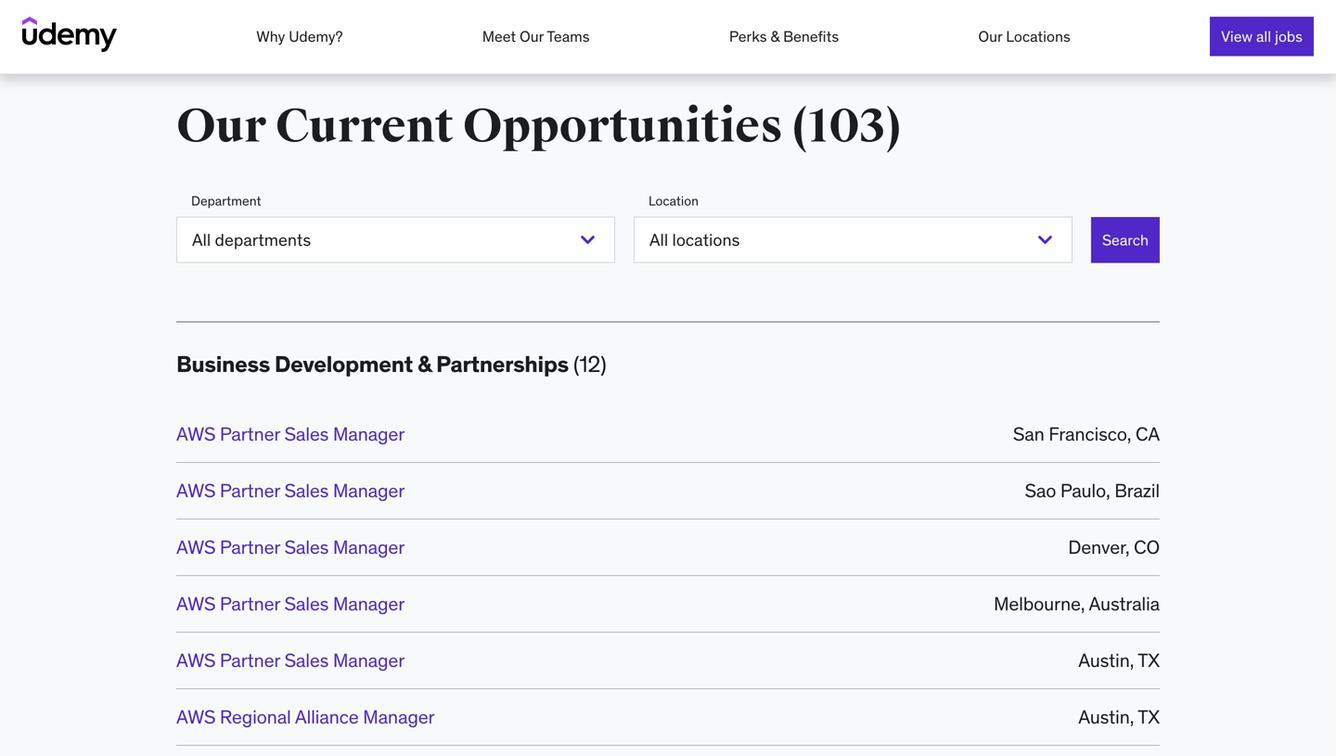 Task type: vqa. For each thing, say whether or not it's contained in the screenshot.
first Dublin, from the bottom of the page
no



Task type: locate. For each thing, give the bounding box(es) containing it.
our left the locations on the top right of the page
[[978, 27, 1002, 46]]

teams
[[547, 27, 590, 46]]

3 sales from the top
[[284, 536, 329, 559]]

1 partner from the top
[[220, 422, 280, 446]]

3 aws from the top
[[176, 536, 216, 559]]

2 sales from the top
[[284, 479, 329, 502]]

2 austin, from the top
[[1078, 705, 1134, 729]]

perks
[[729, 27, 767, 46]]

5 partner from the top
[[220, 649, 280, 672]]

0 horizontal spatial &
[[417, 350, 432, 378]]

status containing our current opportunities
[[176, 93, 1160, 160]]

paulo,
[[1060, 479, 1110, 502]]

1 vertical spatial &
[[417, 350, 432, 378]]

benefits
[[783, 27, 839, 46]]

sales for austin, tx
[[284, 649, 329, 672]]

business development & partnerships (12)
[[176, 350, 606, 378]]

our locations
[[978, 27, 1071, 46]]

australia
[[1089, 592, 1160, 615]]

department
[[191, 192, 261, 209]]

1 tx from the top
[[1138, 649, 1160, 672]]

status
[[176, 93, 1160, 160]]

& left partnerships in the left top of the page
[[417, 350, 432, 378]]

1 vertical spatial tx
[[1138, 705, 1160, 729]]

sales
[[284, 422, 329, 446], [284, 479, 329, 502], [284, 536, 329, 559], [284, 592, 329, 615], [284, 649, 329, 672]]

4 aws partner sales manager from the top
[[176, 592, 405, 615]]

aws partner sales manager
[[176, 422, 405, 446], [176, 479, 405, 502], [176, 536, 405, 559], [176, 592, 405, 615], [176, 649, 405, 672]]

manager
[[333, 422, 405, 446], [333, 479, 405, 502], [333, 536, 405, 559], [333, 592, 405, 615], [333, 649, 405, 672], [363, 705, 435, 729]]

aws partner sales manager for sao paulo, brazil
[[176, 479, 405, 502]]

our
[[520, 27, 544, 46], [978, 27, 1002, 46], [176, 97, 266, 155]]

austin, tx for aws regional alliance manager
[[1078, 705, 1160, 729]]

austin, for aws regional alliance manager
[[1078, 705, 1134, 729]]

why udemy?
[[256, 27, 343, 46]]

2 tx from the top
[[1138, 705, 1160, 729]]

san francisco, ca
[[1013, 422, 1160, 446]]

sao
[[1025, 479, 1056, 502]]

tx
[[1138, 649, 1160, 672], [1138, 705, 1160, 729]]

udemy?
[[289, 27, 343, 46]]

aws partner sales manager for denver, co
[[176, 536, 405, 559]]

4 partner from the top
[[220, 592, 280, 615]]

2 partner from the top
[[220, 479, 280, 502]]

view all jobs link
[[1210, 17, 1314, 56]]

brazil
[[1115, 479, 1160, 502]]

tx for aws regional alliance manager
[[1138, 705, 1160, 729]]

&
[[770, 27, 780, 46], [417, 350, 432, 378]]

denver,
[[1068, 536, 1130, 559]]

3 aws partner sales manager from the top
[[176, 536, 405, 559]]

sales for denver, co
[[284, 536, 329, 559]]

1 horizontal spatial our
[[520, 27, 544, 46]]

our locations link
[[978, 27, 1071, 46]]

our up department
[[176, 97, 266, 155]]

0 vertical spatial austin, tx
[[1078, 649, 1160, 672]]

aws regional alliance manager
[[176, 705, 435, 729]]

perks & benefits link
[[729, 27, 839, 46]]

sales for sao paulo, brazil
[[284, 479, 329, 502]]

melbourne,
[[994, 592, 1085, 615]]

our right meet
[[520, 27, 544, 46]]

our for our current opportunities (103)
[[176, 97, 266, 155]]

1 aws partner sales manager from the top
[[176, 422, 405, 446]]

2 austin, tx from the top
[[1078, 705, 1160, 729]]

perks & benefits
[[729, 27, 839, 46]]

5 sales from the top
[[284, 649, 329, 672]]

view all jobs
[[1221, 27, 1303, 46]]

location
[[649, 192, 699, 209]]

2 aws partner sales manager from the top
[[176, 479, 405, 502]]

partner
[[220, 422, 280, 446], [220, 479, 280, 502], [220, 536, 280, 559], [220, 592, 280, 615], [220, 649, 280, 672]]

aws partner sales manager for san francisco, ca
[[176, 422, 405, 446]]

partner for melbourne, australia
[[220, 592, 280, 615]]

1 sales from the top
[[284, 422, 329, 446]]

0 vertical spatial tx
[[1138, 649, 1160, 672]]

development
[[275, 350, 413, 378]]

austin, tx
[[1078, 649, 1160, 672], [1078, 705, 1160, 729]]

austin,
[[1078, 649, 1134, 672], [1078, 705, 1134, 729]]

2 horizontal spatial our
[[978, 27, 1002, 46]]

melbourne, australia
[[994, 592, 1160, 615]]

1 vertical spatial austin, tx
[[1078, 705, 1160, 729]]

1 austin, from the top
[[1078, 649, 1134, 672]]

5 aws partner sales manager from the top
[[176, 649, 405, 672]]

locations
[[1006, 27, 1071, 46]]

regional
[[220, 705, 291, 729]]

none search field containing search
[[176, 163, 1160, 297]]

meet our teams link
[[482, 27, 590, 46]]

meet our teams
[[482, 27, 590, 46]]

aws partner sales manager for austin, tx
[[176, 649, 405, 672]]

aws
[[176, 422, 216, 446], [176, 479, 216, 502], [176, 536, 216, 559], [176, 592, 216, 615], [176, 649, 216, 672], [176, 705, 216, 729]]

& right perks
[[770, 27, 780, 46]]

3 partner from the top
[[220, 536, 280, 559]]

0 horizontal spatial our
[[176, 97, 266, 155]]

1 austin, tx from the top
[[1078, 649, 1160, 672]]

opportunities
[[463, 97, 783, 155]]

co
[[1134, 536, 1160, 559]]

1 vertical spatial austin,
[[1078, 705, 1134, 729]]

our for our locations
[[978, 27, 1002, 46]]

0 vertical spatial austin,
[[1078, 649, 1134, 672]]

partner for sao paulo, brazil
[[220, 479, 280, 502]]

0 vertical spatial &
[[770, 27, 780, 46]]

4 sales from the top
[[284, 592, 329, 615]]

None search field
[[176, 163, 1160, 297]]



Task type: describe. For each thing, give the bounding box(es) containing it.
4 aws from the top
[[176, 592, 216, 615]]

5 aws from the top
[[176, 649, 216, 672]]

partnerships
[[436, 350, 569, 378]]

partner for austin, tx
[[220, 649, 280, 672]]

all
[[1256, 27, 1271, 46]]

business
[[176, 350, 270, 378]]

1 aws from the top
[[176, 422, 216, 446]]

meet
[[482, 27, 516, 46]]

sales for san francisco, ca
[[284, 422, 329, 446]]

sales for melbourne, australia
[[284, 592, 329, 615]]

1 horizontal spatial &
[[770, 27, 780, 46]]

aws partner sales manager for melbourne, australia
[[176, 592, 405, 615]]

our current opportunities (103)
[[176, 97, 901, 155]]

san
[[1013, 422, 1044, 446]]

search button
[[1091, 217, 1160, 263]]

francisco,
[[1049, 422, 1131, 446]]

(12)
[[573, 350, 606, 378]]

sao paulo, brazil
[[1025, 479, 1160, 502]]

view
[[1221, 27, 1253, 46]]

austin, for aws partner sales manager
[[1078, 649, 1134, 672]]

austin, tx for aws partner sales manager
[[1078, 649, 1160, 672]]

why udemy? link
[[256, 27, 343, 46]]

(103)
[[792, 97, 901, 155]]

alliance
[[295, 705, 359, 729]]

denver, co
[[1068, 536, 1160, 559]]

ca
[[1136, 422, 1160, 446]]

partner for san francisco, ca
[[220, 422, 280, 446]]

partner for denver, co
[[220, 536, 280, 559]]

search
[[1102, 230, 1149, 249]]

6 aws from the top
[[176, 705, 216, 729]]

jobs
[[1275, 27, 1303, 46]]

2 aws from the top
[[176, 479, 216, 502]]

why
[[256, 27, 285, 46]]

udemy image
[[22, 17, 117, 52]]

current
[[275, 97, 454, 155]]

tx for aws partner sales manager
[[1138, 649, 1160, 672]]



